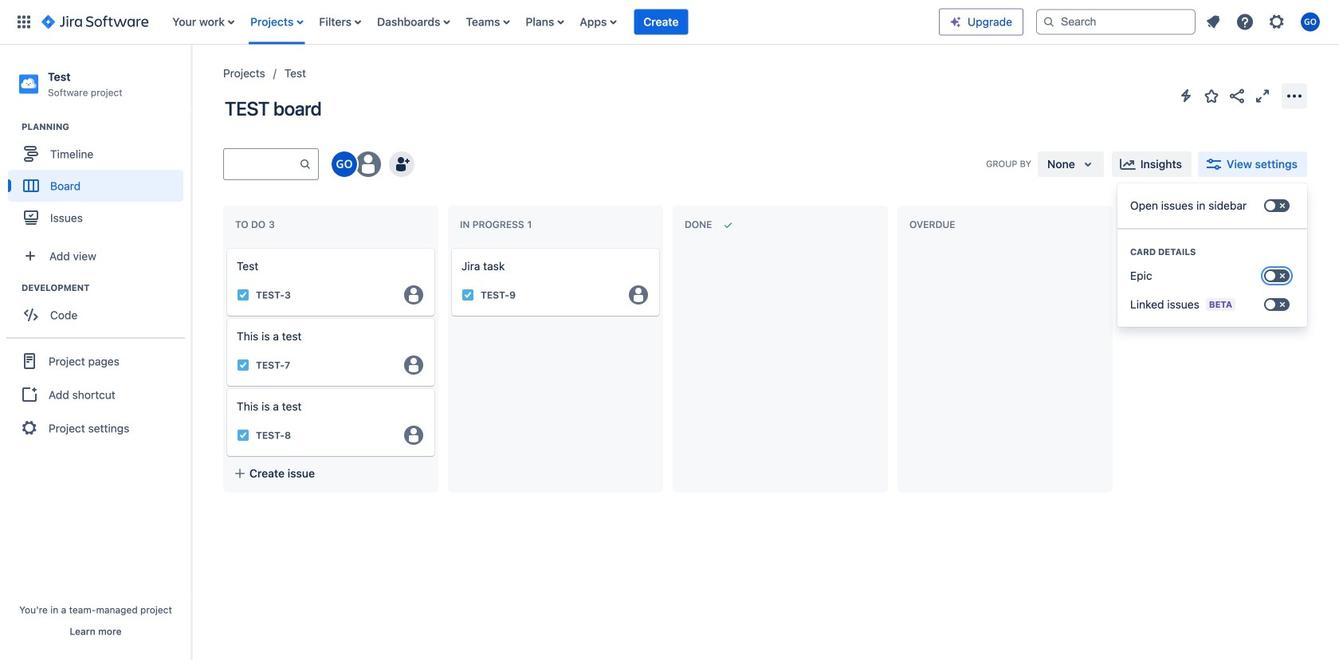 Task type: describe. For each thing, give the bounding box(es) containing it.
star test board image
[[1203, 87, 1222, 106]]

more actions image
[[1285, 87, 1305, 106]]

heading for development icon
[[22, 282, 191, 294]]

to do element
[[235, 219, 278, 230]]

group for planning image
[[8, 121, 191, 239]]

planning image
[[2, 117, 22, 137]]

1 vertical spatial heading
[[1118, 246, 1308, 258]]

create issue image
[[441, 238, 460, 257]]

Search field
[[1037, 9, 1196, 35]]

automations menu button icon image
[[1177, 86, 1196, 105]]

1 horizontal spatial list
[[1199, 8, 1330, 36]]

sidebar element
[[0, 45, 191, 660]]

card details group
[[1118, 228, 1308, 327]]

create column image
[[1126, 209, 1145, 228]]

2 task image from the top
[[237, 359, 250, 372]]

search image
[[1043, 16, 1056, 28]]

Search this board text field
[[224, 150, 299, 179]]

notifications image
[[1204, 12, 1223, 31]]

appswitcher icon image
[[14, 12, 33, 31]]

2 vertical spatial group
[[6, 337, 185, 451]]

settings image
[[1268, 12, 1287, 31]]

create issue image
[[216, 238, 235, 257]]

help image
[[1236, 12, 1255, 31]]

task image
[[462, 289, 474, 301]]



Task type: locate. For each thing, give the bounding box(es) containing it.
2 vertical spatial task image
[[237, 429, 250, 442]]

group
[[8, 121, 191, 239], [8, 282, 191, 336], [6, 337, 185, 451]]

1 vertical spatial task image
[[237, 359, 250, 372]]

add people image
[[392, 155, 411, 174]]

list item
[[634, 0, 689, 44]]

0 vertical spatial group
[[8, 121, 191, 239]]

2 vertical spatial heading
[[22, 282, 191, 294]]

1 task image from the top
[[237, 289, 250, 301]]

in progress element
[[460, 219, 535, 230]]

list
[[164, 0, 939, 44], [1199, 8, 1330, 36]]

view settings image
[[1205, 155, 1224, 174]]

0 vertical spatial heading
[[22, 121, 191, 133]]

banner
[[0, 0, 1340, 45]]

your profile and settings image
[[1301, 12, 1321, 31]]

primary element
[[10, 0, 939, 44]]

sidebar navigation image
[[174, 64, 209, 96]]

heading
[[22, 121, 191, 133], [1118, 246, 1308, 258], [22, 282, 191, 294]]

1 vertical spatial group
[[8, 282, 191, 336]]

development image
[[2, 278, 22, 298]]

3 task image from the top
[[237, 429, 250, 442]]

enter full screen image
[[1254, 87, 1273, 106]]

jira software image
[[41, 12, 149, 31], [41, 12, 149, 31]]

None search field
[[1037, 9, 1196, 35]]

0 horizontal spatial list
[[164, 0, 939, 44]]

task image
[[237, 289, 250, 301], [237, 359, 250, 372], [237, 429, 250, 442]]

0 vertical spatial task image
[[237, 289, 250, 301]]

heading for planning image
[[22, 121, 191, 133]]

group for development icon
[[8, 282, 191, 336]]



Task type: vqa. For each thing, say whether or not it's contained in the screenshot.
star test board icon
yes



